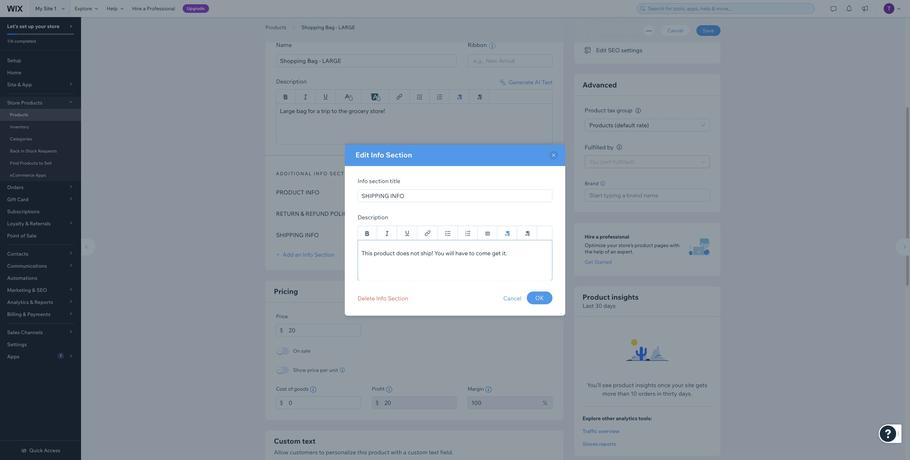 Task type: locate. For each thing, give the bounding box(es) containing it.
0 vertical spatial product
[[585, 107, 606, 114]]

to right trip
[[332, 107, 337, 114]]

1 vertical spatial edit
[[356, 150, 369, 159]]

with right pages
[[670, 242, 680, 249]]

12"
[[376, 189, 384, 196]]

section right delete
[[388, 295, 408, 302]]

have
[[456, 250, 468, 257]]

1 horizontal spatial info
[[314, 171, 328, 176]]

1 vertical spatial the
[[585, 249, 593, 255]]

product inside product insights last 30 days
[[583, 293, 610, 302]]

info
[[371, 150, 384, 159], [358, 177, 368, 184], [303, 251, 313, 258], [377, 295, 387, 302]]

Add a product name text field
[[276, 54, 457, 67]]

site
[[685, 382, 695, 389]]

this product does not ship! you will have to come get it.
[[362, 250, 507, 257]]

1 horizontal spatial explore
[[583, 416, 601, 422]]

1 vertical spatial info
[[314, 171, 328, 176]]

product
[[632, 32, 653, 39], [635, 242, 654, 249], [374, 250, 395, 257], [613, 382, 635, 389], [369, 449, 390, 456]]

point of sale link
[[0, 230, 81, 242]]

0 vertical spatial explore
[[75, 5, 92, 12]]

0 vertical spatial with
[[670, 242, 680, 249]]

info
[[306, 189, 320, 196], [305, 231, 319, 239]]

tools:
[[639, 416, 652, 422]]

quick
[[29, 448, 43, 454]]

to left sell
[[39, 160, 43, 166]]

info up add an info section
[[305, 231, 319, 239]]

to inside the custom text allow customers to personalize this product with a custom text field.
[[319, 449, 325, 456]]

explore right 1
[[75, 5, 92, 12]]

0 horizontal spatial the
[[339, 107, 347, 114]]

1 vertical spatial in
[[657, 390, 662, 398]]

trip
[[321, 107, 331, 114]]

product for tax
[[585, 107, 606, 114]]

cancel left ok button
[[504, 295, 522, 302]]

this down 'coupon' in the right top of the page
[[621, 32, 630, 39]]

basic info
[[276, 23, 310, 29]]

1 vertical spatial this
[[358, 449, 367, 456]]

0 horizontal spatial text
[[302, 437, 316, 446]]

large bag for a trip to the grocery store!
[[280, 107, 385, 114]]

section down shipping info
[[314, 251, 335, 258]]

0 vertical spatial edit
[[597, 47, 607, 54]]

gets
[[696, 382, 708, 389]]

explore inside form
[[583, 416, 601, 422]]

1 vertical spatial cancel
[[504, 295, 522, 302]]

product inside text field
[[374, 250, 395, 257]]

cancel button left save button
[[661, 25, 690, 36]]

products link down store products
[[0, 109, 81, 121]]

an right add in the left bottom of the page
[[295, 251, 302, 258]]

in inside you'll see product insights once your site gets more than 10 orders in thirty days.
[[657, 390, 662, 398]]

back in stock requests link
[[0, 145, 81, 157]]

1 horizontal spatial hire
[[585, 234, 595, 240]]

edit seo settings
[[597, 47, 643, 54]]

hire
[[132, 5, 142, 12], [585, 234, 595, 240]]

1 horizontal spatial edit
[[597, 47, 607, 54]]

0 vertical spatial description
[[276, 78, 307, 85]]

insights inside you'll see product insights once your site gets more than 10 orders in thirty days.
[[636, 382, 657, 389]]

info tooltip image right the margin
[[486, 387, 492, 393]]

insights up orders
[[636, 382, 657, 389]]

text left field.
[[429, 449, 439, 456]]

hire right help 'button'
[[132, 5, 142, 12]]

2 vertical spatial of
[[288, 386, 293, 392]]

this inside button
[[621, 32, 630, 39]]

2 horizontal spatial of
[[605, 249, 610, 255]]

0 horizontal spatial info tooltip image
[[386, 387, 393, 393]]

access
[[44, 448, 60, 454]]

edit left seo
[[597, 47, 607, 54]]

promote this product
[[597, 32, 653, 39]]

info tooltip image
[[636, 108, 641, 113], [386, 387, 393, 393], [486, 387, 492, 393]]

custom
[[274, 437, 301, 446]]

$ down profit
[[376, 399, 379, 406]]

product
[[585, 107, 606, 114], [583, 293, 610, 302]]

None text field
[[289, 324, 361, 337], [289, 397, 361, 409], [385, 397, 457, 409], [468, 397, 540, 409], [289, 324, 361, 337], [289, 397, 361, 409], [385, 397, 457, 409], [468, 397, 540, 409]]

cancel inside cancel button
[[668, 27, 684, 34]]

store products
[[7, 100, 42, 106]]

info for additional
[[314, 171, 328, 176]]

1 vertical spatial cancel button
[[504, 292, 522, 305]]

of right cost
[[288, 386, 293, 392]]

cancel left save button
[[668, 27, 684, 34]]

an left expert.
[[611, 249, 617, 255]]

1 vertical spatial your
[[607, 242, 618, 249]]

products link
[[262, 24, 290, 31], [0, 109, 81, 121]]

1 vertical spatial insights
[[636, 382, 657, 389]]

sell
[[44, 160, 52, 166]]

0 horizontal spatial products link
[[0, 109, 81, 121]]

info inside button
[[377, 295, 387, 302]]

section
[[386, 150, 412, 159], [314, 251, 335, 258], [388, 295, 408, 302]]

info tooltip image
[[617, 145, 622, 150], [310, 387, 317, 393]]

1 vertical spatial info tooltip image
[[310, 387, 317, 393]]

1 vertical spatial text
[[429, 449, 439, 456]]

in
[[21, 148, 25, 154], [657, 390, 662, 398]]

advanced
[[583, 81, 617, 89]]

cancel for left cancel button
[[504, 295, 522, 302]]

edit inside button
[[597, 47, 607, 54]]

explore for explore
[[75, 5, 92, 12]]

of for goods
[[288, 386, 293, 392]]

0 vertical spatial insights
[[612, 293, 639, 302]]

0 horizontal spatial of
[[20, 233, 25, 239]]

info right add in the left bottom of the page
[[303, 251, 313, 258]]

info tooltip image for cost of goods
[[310, 387, 317, 393]]

products right store
[[21, 100, 42, 106]]

insights up days
[[612, 293, 639, 302]]

refunds
[[386, 210, 413, 217]]

0 vertical spatial info
[[295, 23, 310, 29]]

products (default rate)
[[590, 122, 649, 129]]

promote image
[[585, 33, 592, 39]]

delete
[[358, 295, 375, 302]]

bag
[[297, 107, 307, 114]]

a up the optimize
[[596, 234, 599, 240]]

form
[[78, 0, 911, 460]]

sidebar element
[[0, 17, 81, 460]]

an inside the optimize your store's product pages with the help of an expert.
[[611, 249, 617, 255]]

0 horizontal spatial you
[[435, 250, 445, 257]]

in inside "link"
[[21, 148, 25, 154]]

explore up traffic
[[583, 416, 601, 422]]

section inside delete info section button
[[388, 295, 408, 302]]

a left professional
[[143, 5, 146, 12]]

your down professional
[[607, 242, 618, 249]]

info for product info
[[306, 189, 320, 196]]

0 vertical spatial the
[[339, 107, 347, 114]]

products inside popup button
[[21, 100, 42, 106]]

1 vertical spatial info
[[305, 231, 319, 239]]

info left sections
[[314, 171, 328, 176]]

store's
[[619, 242, 634, 249]]

(self
[[601, 158, 612, 166]]

a left custom
[[404, 449, 407, 456]]

get started link
[[585, 259, 612, 266]]

$ for on sale
[[280, 327, 283, 334]]

of left sale on the bottom of page
[[20, 233, 25, 239]]

setup link
[[0, 54, 81, 67]]

of for sale
[[20, 233, 25, 239]]

description up large
[[276, 78, 307, 85]]

1 horizontal spatial cancel
[[668, 27, 684, 34]]

1 horizontal spatial an
[[611, 249, 617, 255]]

subscriptions link
[[0, 206, 81, 218]]

generate ai text button
[[498, 78, 553, 86]]

products link up name
[[262, 24, 290, 31]]

1 horizontal spatial the
[[585, 249, 593, 255]]

2 horizontal spatial your
[[672, 382, 684, 389]]

info right delete
[[377, 295, 387, 302]]

promote
[[597, 32, 619, 39]]

2 vertical spatial your
[[672, 382, 684, 389]]

section up title
[[386, 150, 412, 159]]

ecommerce apps link
[[0, 169, 81, 181]]

cost of goods
[[276, 386, 309, 392]]

a right for
[[317, 107, 320, 114]]

description
[[276, 78, 307, 85], [358, 214, 389, 221]]

section
[[369, 177, 389, 184]]

0 vertical spatial cancel
[[668, 27, 684, 34]]

explore other analytics tools:
[[583, 416, 652, 422]]

product left tax on the right top of the page
[[585, 107, 606, 114]]

cancel button left ok button
[[504, 292, 522, 305]]

1 horizontal spatial with
[[670, 242, 680, 249]]

product inside you'll see product insights once your site gets more than 10 orders in thirty days.
[[613, 382, 635, 389]]

0 horizontal spatial explore
[[75, 5, 92, 12]]

of right help
[[605, 249, 610, 255]]

shipping
[[276, 231, 304, 239]]

fulfilled by
[[585, 144, 614, 151]]

automations
[[7, 275, 37, 281]]

on sale
[[293, 348, 311, 354]]

0 horizontal spatial your
[[35, 23, 46, 30]]

1 vertical spatial of
[[605, 249, 610, 255]]

0 horizontal spatial hire
[[132, 5, 142, 12]]

0 vertical spatial products link
[[262, 24, 290, 31]]

1 horizontal spatial this
[[621, 32, 630, 39]]

1 horizontal spatial your
[[607, 242, 618, 249]]

in down once
[[657, 390, 662, 398]]

0 horizontal spatial description
[[276, 78, 307, 85]]

1 vertical spatial hire
[[585, 234, 595, 240]]

0 horizontal spatial this
[[358, 449, 367, 456]]

brand
[[585, 181, 599, 187]]

profit
[[372, 386, 385, 392]]

$ down cost
[[280, 399, 283, 406]]

info down additional info sections
[[306, 189, 320, 196]]

fulfilled)
[[614, 158, 635, 166]]

1 vertical spatial section
[[314, 251, 335, 258]]

the for grocery
[[339, 107, 347, 114]]

edit up sections
[[356, 150, 369, 159]]

0 horizontal spatial info tooltip image
[[310, 387, 317, 393]]

your up "thirty"
[[672, 382, 684, 389]]

this right personalize
[[358, 449, 367, 456]]

the inside text field
[[339, 107, 347, 114]]

explore for explore other analytics tools:
[[583, 416, 601, 422]]

settings
[[7, 342, 27, 348]]

1 horizontal spatial in
[[657, 390, 662, 398]]

info tooltip image for fulfilled by
[[617, 145, 622, 150]]

0 vertical spatial info tooltip image
[[617, 145, 622, 150]]

hire up the optimize
[[585, 234, 595, 240]]

seo
[[608, 47, 620, 54]]

0 horizontal spatial info
[[295, 23, 310, 29]]

automations link
[[0, 272, 81, 284]]

ecommerce
[[10, 173, 35, 178]]

section inside form
[[314, 251, 335, 258]]

info tooltip image right goods
[[310, 387, 317, 393]]

sections
[[330, 171, 359, 176]]

you left (self
[[590, 158, 600, 166]]

1 horizontal spatial cancel button
[[661, 25, 690, 36]]

with left custom
[[391, 449, 402, 456]]

0 vertical spatial you
[[590, 158, 600, 166]]

add an info section
[[282, 251, 335, 258]]

section for edit info section
[[386, 150, 412, 159]]

0 horizontal spatial in
[[21, 148, 25, 154]]

the left grocery
[[339, 107, 347, 114]]

0 vertical spatial of
[[20, 233, 25, 239]]

to
[[332, 107, 337, 114], [39, 160, 43, 166], [470, 250, 475, 257], [319, 449, 325, 456]]

info tooltip image right by
[[617, 145, 622, 150]]

x
[[385, 189, 388, 196]]

rate)
[[637, 122, 649, 129]]

with inside the optimize your store's product pages with the help of an expert.
[[670, 242, 680, 249]]

the left help
[[585, 249, 593, 255]]

description inside form
[[276, 78, 307, 85]]

info right the basic
[[295, 23, 310, 29]]

$ down price
[[280, 327, 283, 334]]

professional
[[600, 234, 630, 240]]

traffic
[[583, 429, 598, 435]]

1 vertical spatial with
[[391, 449, 402, 456]]

1 horizontal spatial info tooltip image
[[486, 387, 492, 393]]

0 vertical spatial section
[[386, 150, 412, 159]]

0 vertical spatial your
[[35, 23, 46, 30]]

return & refund policy
[[276, 210, 351, 217]]

settings link
[[0, 339, 81, 351]]

0 vertical spatial info
[[306, 189, 320, 196]]

2 vertical spatial section
[[388, 295, 408, 302]]

1 vertical spatial description
[[358, 214, 389, 221]]

than
[[618, 390, 630, 398]]

your right up
[[35, 23, 46, 30]]

1 vertical spatial explore
[[583, 416, 601, 422]]

0 horizontal spatial with
[[391, 449, 402, 456]]

ai
[[535, 78, 541, 86]]

products up name
[[266, 24, 287, 31]]

1 horizontal spatial products link
[[262, 24, 290, 31]]

info tooltip image right profit
[[386, 387, 393, 393]]

optimize
[[585, 242, 606, 249]]

1 horizontal spatial of
[[288, 386, 293, 392]]

seo settings image
[[585, 47, 592, 54]]

1 horizontal spatial you
[[590, 158, 600, 166]]

description down 12"
[[358, 214, 389, 221]]

1 vertical spatial product
[[583, 293, 610, 302]]

1 horizontal spatial text
[[429, 449, 439, 456]]

info tooltip image right group
[[636, 108, 641, 113]]

0 horizontal spatial cancel
[[504, 295, 522, 302]]

0 vertical spatial this
[[621, 32, 630, 39]]

you inside form
[[590, 158, 600, 166]]

of inside sidebar element
[[20, 233, 25, 239]]

hire for hire a professional
[[585, 234, 595, 240]]

product up 30
[[583, 293, 610, 302]]

store!
[[370, 107, 385, 114]]

0 horizontal spatial edit
[[356, 150, 369, 159]]

1 horizontal spatial description
[[358, 214, 389, 221]]

in right 'back'
[[21, 148, 25, 154]]

back
[[10, 148, 20, 154]]

Search for tools, apps, help & more... field
[[646, 4, 813, 14]]

0 vertical spatial in
[[21, 148, 25, 154]]

1 horizontal spatial info tooltip image
[[617, 145, 622, 150]]

analytics
[[616, 416, 638, 422]]

bag
[[396, 189, 408, 196]]

hire inside form
[[585, 234, 595, 240]]

the inside the optimize your store's product pages with the help of an expert.
[[585, 249, 593, 255]]

stores reports
[[583, 441, 617, 448]]

info inside form
[[303, 251, 313, 258]]

a
[[143, 5, 146, 12], [317, 107, 320, 114], [596, 234, 599, 240], [404, 449, 407, 456]]

you left will
[[435, 250, 445, 257]]

with inside the custom text allow customers to personalize this product with a custom text field.
[[391, 449, 402, 456]]

0 vertical spatial hire
[[132, 5, 142, 12]]

customers
[[290, 449, 318, 456]]

you'll see product insights once your site gets more than 10 orders in thirty days.
[[588, 382, 708, 398]]

1 vertical spatial you
[[435, 250, 445, 257]]

to right customers
[[319, 449, 325, 456]]

text up customers
[[302, 437, 316, 446]]



Task type: vqa. For each thing, say whether or not it's contained in the screenshot.
of
yes



Task type: describe. For each thing, give the bounding box(es) containing it.
shopping
[[302, 24, 324, 31]]

info tooltip image for margin
[[486, 387, 492, 393]]

generate ai text
[[509, 78, 553, 86]]

natural
[[429, 189, 448, 196]]

per
[[320, 367, 328, 373]]

form containing advanced
[[78, 0, 911, 460]]

group
[[617, 107, 633, 114]]

get
[[492, 250, 501, 257]]

false text field
[[358, 240, 553, 281]]

product inside button
[[632, 32, 653, 39]]

requests
[[38, 148, 57, 154]]

30
[[596, 303, 603, 310]]

0 horizontal spatial an
[[295, 251, 302, 258]]

edit for edit seo settings
[[597, 47, 607, 54]]

back in stock requests
[[10, 148, 57, 154]]

create coupon
[[597, 18, 636, 25]]

policy
[[330, 210, 351, 217]]

refund
[[306, 210, 329, 217]]

come
[[476, 250, 491, 257]]

save
[[703, 27, 715, 34]]

e.g., Tech Specs text field
[[358, 189, 553, 202]]

let's
[[7, 23, 18, 30]]

your inside sidebar element
[[35, 23, 46, 30]]

0 horizontal spatial cancel button
[[504, 292, 522, 305]]

point of sale
[[7, 233, 37, 239]]

products up ecommerce apps
[[20, 160, 38, 166]]

stores
[[583, 441, 598, 448]]

apps
[[35, 173, 46, 178]]

you (self fulfilled)
[[590, 158, 635, 166]]

orders
[[639, 390, 656, 398]]

grocery
[[349, 107, 369, 114]]

a inside text field
[[317, 107, 320, 114]]

traffic overview link
[[583, 429, 712, 435]]

your inside the optimize your store's product pages with the help of an expert.
[[607, 242, 618, 249]]

a inside the custom text allow customers to personalize this product with a custom text field.
[[404, 449, 407, 456]]

delete info section
[[358, 295, 408, 302]]

shopping bag - large
[[302, 24, 355, 31]]

completed
[[15, 38, 36, 44]]

this inside the custom text allow customers to personalize this product with a custom text field.
[[358, 449, 367, 456]]

days
[[604, 303, 616, 310]]

product
[[276, 189, 304, 196]]

$ for %
[[376, 399, 379, 406]]

1/6
[[7, 38, 14, 44]]

home link
[[0, 67, 81, 79]]

&
[[301, 210, 304, 217]]

expert.
[[618, 249, 634, 255]]

categories
[[10, 136, 32, 142]]

edit info section
[[356, 150, 412, 159]]

Start typing a brand name field
[[588, 189, 708, 202]]

Select box search field
[[474, 55, 547, 67]]

your inside you'll see product insights once your site gets more than 10 orders in thirty days.
[[672, 382, 684, 389]]

by
[[608, 144, 614, 151]]

info for basic
[[295, 23, 310, 29]]

bag
[[326, 24, 335, 31]]

to inside sidebar element
[[39, 160, 43, 166]]

custom text allow customers to personalize this product with a custom text field.
[[274, 437, 454, 456]]

add
[[283, 251, 294, 258]]

section for delete info section
[[388, 295, 408, 302]]

shipping info
[[276, 231, 319, 239]]

more
[[603, 390, 617, 398]]

10
[[631, 390, 638, 398]]

product insights last 30 days
[[583, 293, 639, 310]]

products down product tax group
[[590, 122, 614, 129]]

additional
[[276, 171, 312, 176]]

products up inventory
[[10, 112, 28, 117]]

no refunds
[[376, 210, 413, 217]]

info tooltip image for profit
[[386, 387, 393, 393]]

info section title
[[358, 177, 401, 184]]

not
[[411, 250, 420, 257]]

pricing
[[274, 287, 298, 296]]

(default
[[615, 122, 636, 129]]

price
[[276, 313, 288, 320]]

promote coupon image
[[585, 18, 592, 25]]

1 vertical spatial products link
[[0, 109, 81, 121]]

1
[[54, 5, 57, 12]]

to right have
[[470, 250, 475, 257]]

product inside the optimize your store's product pages with the help of an expert.
[[635, 242, 654, 249]]

you inside this product does not ship! you will have to come get it. text field
[[435, 250, 445, 257]]

2 horizontal spatial info tooltip image
[[636, 108, 641, 113]]

ship!
[[421, 250, 433, 257]]

of inside the optimize your store's product pages with the help of an expert.
[[605, 249, 610, 255]]

large
[[339, 24, 355, 31]]

subscriptions
[[7, 208, 40, 215]]

insights inside product insights last 30 days
[[612, 293, 639, 302]]

overview
[[599, 429, 620, 435]]

quick access
[[29, 448, 60, 454]]

flavors
[[450, 189, 467, 196]]

for
[[308, 107, 316, 114]]

upgrade button
[[183, 4, 209, 13]]

add an info section link
[[276, 251, 335, 258]]

thirty
[[663, 390, 678, 398]]

goods
[[294, 386, 309, 392]]

let's set up your store
[[7, 23, 60, 30]]

categories link
[[0, 133, 81, 145]]

my site 1
[[35, 5, 57, 12]]

product info
[[276, 189, 320, 196]]

inventory link
[[0, 121, 81, 133]]

cotton
[[409, 189, 427, 196]]

get
[[585, 259, 594, 266]]

find products to sell
[[10, 160, 52, 166]]

up
[[28, 23, 34, 30]]

0 vertical spatial text
[[302, 437, 316, 446]]

product for insights
[[583, 293, 610, 302]]

home
[[7, 69, 21, 76]]

info left section
[[358, 177, 368, 184]]

edit for edit info section
[[356, 150, 369, 159]]

store products button
[[0, 97, 81, 109]]

info up section
[[371, 150, 384, 159]]

help button
[[102, 0, 128, 17]]

8"
[[389, 189, 395, 196]]

stock
[[25, 148, 37, 154]]

product inside the custom text allow customers to personalize this product with a custom text field.
[[369, 449, 390, 456]]

once
[[658, 382, 671, 389]]

it.
[[503, 250, 507, 257]]

hire for hire a professional
[[132, 5, 142, 12]]

info for shipping info
[[305, 231, 319, 239]]

generate
[[509, 78, 534, 86]]

cancel for top cancel button
[[668, 27, 684, 34]]

fulfilled
[[585, 144, 606, 151]]

false text field
[[276, 103, 553, 144]]

optimize your store's product pages with the help of an expert.
[[585, 242, 680, 255]]

pages
[[655, 242, 669, 249]]

the for help
[[585, 249, 593, 255]]

show
[[293, 367, 306, 373]]

delete info section button
[[358, 292, 408, 305]]

ok button
[[527, 292, 553, 304]]

0 vertical spatial cancel button
[[661, 25, 690, 36]]



